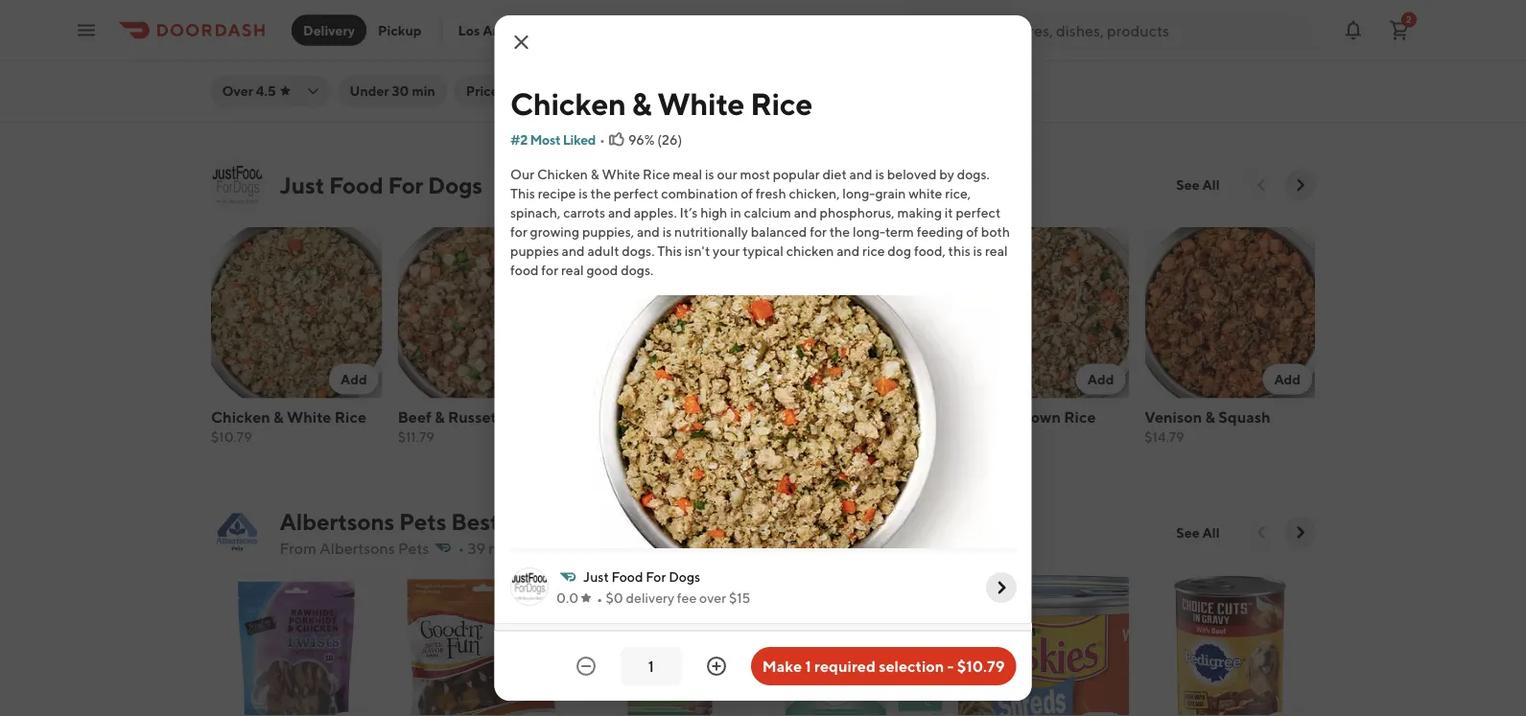 Task type: vqa. For each thing, say whether or not it's contained in the screenshot.
White associated with Chicken & White Rice
yes



Task type: locate. For each thing, give the bounding box(es) containing it.
potato for beef & russet potato
[[500, 408, 548, 426]]

0 horizontal spatial white
[[286, 408, 331, 426]]

real left good
[[561, 262, 584, 278]]

just food for dogs link
[[211, 158, 483, 212]]

is up grain
[[875, 166, 884, 182]]

• for •
[[599, 132, 605, 148]]

turkey up macaroni
[[584, 408, 633, 426]]

2 0 in cart. click to edit quantity image from the left
[[527, 712, 554, 717]]

and right diet
[[849, 166, 872, 182]]

dogs. right adult
[[622, 243, 654, 259]]

1 horizontal spatial for
[[646, 570, 666, 585]]

barley
[[434, 53, 480, 71]]

3 add button from the left
[[889, 364, 939, 395]]

add button up squash
[[1263, 364, 1312, 395]]

dashpass button
[[539, 76, 649, 107]]

just food for dogs
[[280, 171, 483, 199], [583, 570, 700, 585]]

0 horizontal spatial $10.79
[[211, 429, 252, 445]]

turkey down medalseries
[[672, 32, 721, 50]]

0 horizontal spatial turkey
[[584, 408, 633, 426]]

this
[[948, 243, 970, 259]]

see all left previous button of carousel icon
[[1177, 525, 1220, 541]]

0 horizontal spatial in
[[338, 32, 351, 50]]

for up the 'chicken'
[[810, 224, 827, 240]]

pets down albertsons pets best sellers
[[398, 539, 429, 558]]

add
[[340, 372, 367, 387], [714, 372, 740, 387], [901, 372, 927, 387], [1087, 372, 1114, 387], [1274, 372, 1301, 387]]

rice inside chicken & white rice $10.79
[[334, 408, 366, 426]]

(3 right "duck"
[[625, 53, 639, 71]]

0 horizontal spatial for
[[388, 171, 424, 199]]

1 vertical spatial turkey
[[584, 408, 633, 426]]

food down pouch
[[260, 74, 297, 92]]

0 vertical spatial of
[[741, 186, 753, 202]]

0 vertical spatial white
[[657, 85, 744, 121]]

food right dog
[[530, 32, 566, 50]]

0 horizontal spatial 0 in cart. click to edit quantity image
[[901, 712, 927, 717]]

0 vertical spatial all
[[1203, 177, 1220, 193]]

increase quantity by 1 image
[[705, 655, 728, 678]]

cat down lickable
[[771, 32, 797, 50]]

3 0 in cart. click to edit quantity image from the left
[[714, 712, 740, 717]]

recipe
[[538, 186, 576, 202]]

oz) inside hill's science diet mature adult dog food beef barley (13 oz) $3.29
[[507, 53, 529, 71]]

food down classic at the top of page
[[1254, 32, 1290, 50]]

pets
[[399, 509, 447, 536], [398, 539, 429, 558]]

hill's science diet mature adult dog food beef barley (13 oz) $3.29
[[397, 11, 566, 92]]

long- up phosphorus,
[[842, 186, 875, 202]]

chicken
[[848, 32, 907, 50], [510, 85, 626, 121], [537, 166, 588, 182], [211, 408, 270, 426]]

food inside just food for dogs link
[[329, 171, 384, 199]]

1 vertical spatial all
[[1203, 525, 1220, 541]]

dogs.
[[957, 166, 990, 182], [622, 243, 654, 259], [621, 262, 653, 278]]

venison & squash $14.79
[[1145, 408, 1271, 445]]

all left previous button of carousel image
[[1203, 177, 1220, 193]]

chicken
[[786, 243, 834, 259]]

this
[[510, 186, 535, 202], [657, 243, 682, 259]]

albertsons
[[280, 509, 395, 536], [320, 539, 395, 558]]

white for chicken & white rice $10.79
[[286, 408, 331, 426]]

see all left previous button of carousel image
[[1177, 177, 1220, 193]]

rice inside lamb & brown rice $12.79
[[1064, 408, 1096, 426]]

open menu image
[[75, 19, 98, 42]]

just inside chicken & white rice dialog
[[583, 570, 609, 585]]

1 horizontal spatial just
[[583, 570, 609, 585]]

• left 39
[[458, 539, 465, 558]]

1 all from the top
[[1203, 177, 1220, 193]]

2 see from the top
[[1177, 525, 1200, 541]]

tuna down classic at the top of page
[[1232, 53, 1267, 71]]

1 horizontal spatial the
[[829, 224, 850, 240]]

0 vertical spatial for
[[388, 171, 424, 199]]

turkey inside nulo medalseries cat & kitten food turkey & duck (3 oz)
[[672, 32, 721, 50]]

4.5
[[256, 83, 276, 99]]

beef inside hill's science diet mature adult dog food beef barley (13 oz) $3.29
[[397, 53, 431, 71]]

of
[[741, 186, 753, 202], [966, 224, 978, 240]]

cat
[[714, 11, 740, 29], [771, 32, 797, 50], [1094, 32, 1120, 50], [1224, 32, 1250, 50]]

1 add from the left
[[340, 372, 367, 387]]

1 vertical spatial $10.79
[[957, 658, 1005, 676]]

for up puppies
[[510, 224, 527, 240]]

pets left best
[[399, 509, 447, 536]]

adult inside fancy feast classic pate adult cat food whitefish & tuna (3 oz)
[[1181, 32, 1221, 50]]

1 horizontal spatial $10.29
[[771, 429, 813, 445]]

for down "30" on the top left of page
[[388, 171, 424, 199]]

for
[[388, 171, 424, 199], [646, 570, 666, 585]]

2 see all from the top
[[1177, 525, 1220, 541]]

is
[[705, 166, 714, 182], [875, 166, 884, 182], [578, 186, 588, 202], [662, 224, 672, 240], [973, 243, 982, 259]]

0 vertical spatial min
[[412, 83, 436, 99]]

adult for barley
[[453, 32, 493, 50]]

see for previous button of carousel icon
[[1177, 525, 1200, 541]]

hill's
[[397, 11, 433, 29]]

adult down feast
[[1181, 32, 1221, 50]]

pickup button
[[367, 15, 433, 46]]

see all link
[[1165, 170, 1232, 201], [1165, 518, 1232, 549]]

just food for dogs down under 30 min button
[[280, 171, 483, 199]]

diet
[[822, 166, 847, 182]]

0 vertical spatial $10.29
[[771, 429, 813, 445]]

dogs. up rice,
[[957, 166, 990, 182]]

potato inside beef & russet potato $11.79
[[500, 408, 548, 426]]

0 horizontal spatial potato
[[500, 408, 548, 426]]

long-
[[842, 186, 875, 202], [853, 224, 885, 240]]

lickable
[[771, 11, 831, 29]]

1 horizontal spatial dogs
[[669, 570, 700, 585]]

for inside chicken & white rice dialog
[[646, 570, 666, 585]]

1 horizontal spatial turkey
[[672, 32, 721, 50]]

0 in cart. click to edit quantity image
[[901, 712, 927, 717], [1087, 712, 1114, 717]]

food inside hill's science diet mature adult dog food beef barley (13 oz) $3.29
[[530, 32, 566, 50]]

1 horizontal spatial in
[[730, 205, 741, 221]]

potato right sweet
[[866, 408, 914, 426]]

oz) inside lickable treats stew cat treats chicken & tuna (1.4 oz) $1.19
[[837, 53, 860, 71]]

add button up the wheat
[[702, 364, 752, 395]]

2 0 in cart. click to edit quantity image from the left
[[1087, 712, 1114, 717]]

dogs. right good
[[621, 262, 653, 278]]

0 vertical spatial just food for dogs
[[280, 171, 483, 199]]

chicken inside lickable treats stew cat treats chicken & tuna (1.4 oz) $1.19
[[848, 32, 907, 50]]

1 vertical spatial see
[[1177, 525, 1200, 541]]

cat down classic at the top of page
[[1224, 32, 1250, 50]]

los angeles button
[[458, 22, 549, 38]]

tuna inside fancy feast classic pate adult cat food whitefish & tuna (3 oz)
[[1232, 53, 1267, 71]]

0 in cart. click to edit quantity image
[[340, 712, 367, 717], [527, 712, 554, 717], [714, 712, 740, 717], [1274, 712, 1301, 717]]

science
[[436, 11, 493, 29]]

dogs
[[428, 171, 483, 199], [669, 570, 700, 585]]

see left previous button of carousel icon
[[1177, 525, 1200, 541]]

tidy cats litter free & clean unscented (20 lb) image
[[771, 575, 943, 717]]

all left previous button of carousel icon
[[1203, 525, 1220, 541]]

balanced
[[751, 224, 807, 240]]

our chicken & white rice meal is our most popular diet and is beloved by dogs. this recipe is the perfect combination of fresh chicken, long-grain white rice, spinach, carrots and apples. it's high in calcium and phosphorus, making it perfect for growing puppies, and is nutritionally balanced for the long-term feeding of both puppies and adult dogs. this isn't your typical chicken and rice dog food, this is real food for real good dogs.
[[510, 166, 1010, 278]]

30
[[392, 83, 409, 99]]

1 see from the top
[[1177, 177, 1200, 193]]

from albertsons pets
[[280, 539, 429, 558]]

wellness
[[958, 11, 1023, 29]]

1 horizontal spatial (3
[[625, 53, 639, 71]]

2 adult from the left
[[1181, 32, 1221, 50]]

$10.79 inside chicken & white rice $10.79
[[211, 429, 252, 445]]

1 beef from the top
[[397, 53, 431, 71]]

0 in cart. click to edit quantity image for 'purina friskies savory shreds wet cat food with chicken in gravy (5.5 oz)' image
[[1087, 712, 1114, 717]]

beef inside beef & russet potato $11.79
[[397, 408, 431, 426]]

0 vertical spatial beef
[[397, 53, 431, 71]]

rice
[[862, 243, 885, 259]]

dinner
[[1036, 53, 1084, 71]]

treats up (1.4 at right top
[[800, 32, 844, 50]]

0 vertical spatial turkey
[[672, 32, 721, 50]]

0 horizontal spatial tuna
[[771, 53, 806, 71]]

0 vertical spatial just
[[280, 171, 325, 199]]

and down chicken, on the right top of the page
[[794, 205, 817, 221]]

tuna for cat
[[771, 53, 806, 71]]

in
[[338, 32, 351, 50], [730, 205, 741, 221]]

1 0 in cart. click to edit quantity image from the left
[[340, 712, 367, 717]]

of down most
[[741, 186, 753, 202]]

1 potato from the left
[[500, 408, 548, 426]]

1 vertical spatial long-
[[853, 224, 885, 240]]

potato for fish & sweet potato
[[866, 408, 914, 426]]

white inside chicken & white rice $10.79
[[286, 408, 331, 426]]

liked
[[562, 132, 596, 148]]

1 horizontal spatial •
[[599, 132, 605, 148]]

1 vertical spatial $10.29
[[584, 450, 626, 466]]

1 horizontal spatial just food for dogs
[[583, 570, 700, 585]]

4 add button from the left
[[1076, 364, 1125, 395]]

next button of carousel image
[[1291, 176, 1310, 195]]

good
[[586, 262, 618, 278]]

1 tuna from the left
[[771, 53, 806, 71]]

tuna down grain
[[998, 53, 1033, 71]]

0 horizontal spatial for
[[510, 224, 527, 240]]

• inside chicken & white rice dialog
[[599, 132, 605, 148]]

5 add from the left
[[1274, 372, 1301, 387]]

1 horizontal spatial white
[[602, 166, 640, 182]]

2 horizontal spatial white
[[657, 85, 744, 121]]

tuna up $1.19
[[771, 53, 806, 71]]

1 see all from the top
[[1177, 177, 1220, 193]]

food
[[530, 32, 566, 50], [633, 32, 669, 50], [1254, 32, 1290, 50], [958, 53, 995, 71], [260, 74, 297, 92], [329, 171, 384, 199], [611, 570, 643, 585]]

0 vertical spatial perfect
[[613, 186, 658, 202]]

#2
[[510, 132, 527, 148]]

cat inside wellness minced natural grain free cat food tuna dinner (5.5 oz)
[[1094, 32, 1120, 50]]

fish
[[771, 408, 801, 426]]

1 vertical spatial see all
[[1177, 525, 1220, 541]]

food down medalseries
[[633, 32, 669, 50]]

beef up $11.79
[[397, 408, 431, 426]]

spinach,
[[510, 205, 560, 221]]

potato inside fish & sweet potato $10.29
[[866, 408, 914, 426]]

add button up fish & sweet potato $10.29
[[889, 364, 939, 395]]

stew
[[882, 11, 918, 29]]

0 horizontal spatial dogs
[[428, 171, 483, 199]]

squash
[[1218, 408, 1271, 426]]

rice for lamb & brown rice $12.79
[[1064, 408, 1096, 426]]

$15
[[729, 591, 750, 606]]

0 horizontal spatial just
[[280, 171, 325, 199]]

cat right medalseries
[[714, 11, 740, 29]]

4 0 in cart. click to edit quantity image from the left
[[1274, 712, 1301, 717]]

min right "30" on the top left of page
[[412, 83, 436, 99]]

0 vertical spatial •
[[599, 132, 605, 148]]

(1.4
[[809, 53, 834, 71]]

in inside our chicken & white rice meal is our most popular diet and is beloved by dogs. this recipe is the perfect combination of fresh chicken, long-grain white rice, spinach, carrots and apples. it's high in calcium and phosphorus, making it perfect for growing puppies, and is nutritionally balanced for the long-term feeding of both puppies and adult dogs. this isn't your typical chicken and rice dog food, this is real food for real good dogs.
[[730, 205, 741, 221]]

adult inside hill's science diet mature adult dog food beef barley (13 oz) $3.29
[[453, 32, 493, 50]]

dashpass
[[577, 83, 637, 99]]

potato
[[500, 408, 548, 426], [866, 408, 914, 426]]

(3 inside fancy feast classic pate adult cat food whitefish & tuna (3 oz)
[[1270, 53, 1284, 71]]

$14.79
[[1145, 429, 1184, 445]]

adult down the science
[[453, 32, 493, 50]]

for down puppies
[[541, 262, 558, 278]]

0 vertical spatial see
[[1177, 177, 1200, 193]]

best
[[451, 509, 500, 536]]

white for chicken & white rice
[[657, 85, 744, 121]]

0 horizontal spatial perfect
[[613, 186, 658, 202]]

1 horizontal spatial 0 in cart. click to edit quantity image
[[1087, 712, 1114, 717]]

tuna inside wellness minced natural grain free cat food tuna dinner (5.5 oz)
[[998, 53, 1033, 71]]

over 4.5
[[222, 83, 276, 99]]

size
[[300, 11, 329, 29]]

see
[[1177, 177, 1200, 193], [1177, 525, 1200, 541]]

just food for dogs inside chicken & white rice dialog
[[583, 570, 700, 585]]

1 0 in cart. click to edit quantity image from the left
[[901, 712, 927, 717]]

real down both
[[985, 243, 1008, 259]]

the up carrots
[[590, 186, 611, 202]]

1 vertical spatial just food for dogs
[[583, 570, 700, 585]]

(3 down classic at the top of page
[[1270, 53, 1284, 71]]

0 vertical spatial dogs
[[428, 171, 483, 199]]

medalseries
[[622, 11, 711, 29]]

2 beef from the top
[[397, 408, 431, 426]]

0 horizontal spatial $10.29
[[584, 450, 626, 466]]

5 add button from the left
[[1263, 364, 1312, 395]]

min
[[412, 83, 436, 99], [489, 539, 515, 558]]

1 vertical spatial dogs
[[669, 570, 700, 585]]

just food for dogs image
[[510, 568, 548, 606]]

food up $0
[[611, 570, 643, 585]]

Current quantity is 1 number field
[[632, 656, 671, 678]]

is left our
[[705, 166, 714, 182]]

1 horizontal spatial min
[[489, 539, 515, 558]]

1 horizontal spatial tuna
[[998, 53, 1033, 71]]

dogs up the fee on the left of page
[[669, 570, 700, 585]]

2 see all link from the top
[[1165, 518, 1232, 549]]

add button for fish & sweet potato
[[889, 364, 939, 395]]

1 horizontal spatial of
[[966, 224, 978, 240]]

cat inside nulo medalseries cat & kitten food turkey & duck (3 oz)
[[714, 11, 740, 29]]

see all for previous button of carousel icon
[[1177, 525, 1220, 541]]

next button of carousel image
[[1291, 524, 1310, 543]]

$10.29 inside fish & sweet potato $10.29
[[771, 429, 813, 445]]

in right high on the top
[[730, 205, 741, 221]]

2 potato from the left
[[866, 408, 914, 426]]

potato right "russet"
[[500, 408, 548, 426]]

2 vertical spatial white
[[286, 408, 331, 426]]

•
[[599, 132, 605, 148], [458, 539, 465, 558]]

0 in cart. click to edit quantity image for "pedigree choice cuts wet dog food beef (13.2 oz)" image
[[1274, 712, 1301, 717]]

tuna inside lickable treats stew cat treats chicken & tuna (1.4 oz) $1.19
[[771, 53, 806, 71]]

food down under
[[329, 171, 384, 199]]

rice for chicken & white rice
[[750, 85, 812, 121]]

add for turkey & whole wheat macaroni
[[714, 372, 740, 387]]

0 in cart. click to edit quantity image for iams proactive health dog food dry adult minichunks small kibble with real chicken (7 lb) image in the bottom of the page
[[714, 712, 740, 717]]

all
[[1203, 177, 1220, 193], [1203, 525, 1220, 541]]

2 tuna from the left
[[998, 53, 1033, 71]]

1 adult from the left
[[453, 32, 493, 50]]

perfect up apples.
[[613, 186, 658, 202]]

1 vertical spatial in
[[730, 205, 741, 221]]

just food for dogs up delivery
[[583, 570, 700, 585]]

1 vertical spatial •
[[458, 539, 465, 558]]

3 add from the left
[[901, 372, 927, 387]]

min right 39
[[489, 539, 515, 558]]

see all link left previous button of carousel icon
[[1165, 518, 1232, 549]]

0 horizontal spatial min
[[412, 83, 436, 99]]

making
[[897, 205, 942, 221]]

most
[[530, 132, 560, 148]]

1 horizontal spatial real
[[985, 243, 1008, 259]]

3 tuna from the left
[[1232, 53, 1267, 71]]

oz) inside nulo medalseries cat & kitten food turkey & duck (3 oz)
[[642, 53, 665, 71]]

oz) inside wellness minced natural grain free cat food tuna dinner (5.5 oz)
[[958, 74, 980, 92]]

1 vertical spatial min
[[489, 539, 515, 558]]

see all link for previous button of carousel icon
[[1165, 518, 1232, 549]]

close chicken & white rice image
[[510, 31, 533, 54]]

perfect up both
[[956, 205, 1001, 221]]

0 vertical spatial albertsons
[[280, 509, 395, 536]]

1 horizontal spatial adult
[[1181, 32, 1221, 50]]

2 add button from the left
[[702, 364, 752, 395]]

1 horizontal spatial potato
[[866, 408, 914, 426]]

2 add from the left
[[714, 372, 740, 387]]

$10.29 down fish
[[771, 429, 813, 445]]

0 vertical spatial pets
[[399, 509, 447, 536]]

oz) inside "royal canin size health nutrition chunks in gravy pouch small puppy food (3 oz)"
[[318, 74, 340, 92]]

1 vertical spatial the
[[829, 224, 850, 240]]

(3 down small
[[300, 74, 315, 92]]

add for chicken & white rice
[[340, 372, 367, 387]]

(3 inside "royal canin size health nutrition chunks in gravy pouch small puppy food (3 oz)"
[[300, 74, 315, 92]]

the
[[590, 186, 611, 202], [829, 224, 850, 240]]

cat up (5.5
[[1094, 32, 1120, 50]]

0 vertical spatial $10.79
[[211, 429, 252, 445]]

1 horizontal spatial $10.79
[[957, 658, 1005, 676]]

2 all from the top
[[1203, 525, 1220, 541]]

the down phosphorus,
[[829, 224, 850, 240]]

chicken inside chicken & white rice $10.79
[[211, 408, 270, 426]]

1 vertical spatial real
[[561, 262, 584, 278]]

0 vertical spatial see all link
[[1165, 170, 1232, 201]]

1 vertical spatial just
[[583, 570, 609, 585]]

(3 inside nulo medalseries cat & kitten food turkey & duck (3 oz)
[[625, 53, 639, 71]]

adult for &
[[1181, 32, 1221, 50]]

0 vertical spatial in
[[338, 32, 351, 50]]

2 horizontal spatial (3
[[1270, 53, 1284, 71]]

96% (26)
[[628, 132, 682, 148]]

oz)
[[507, 53, 529, 71], [642, 53, 665, 71], [837, 53, 860, 71], [1287, 53, 1310, 71], [318, 74, 340, 92], [958, 74, 980, 92]]

$10.29
[[771, 429, 813, 445], [584, 450, 626, 466]]

for
[[510, 224, 527, 240], [810, 224, 827, 240], [541, 262, 558, 278]]

food down natural
[[958, 53, 995, 71]]

add button up chicken & white rice $10.79
[[329, 364, 378, 395]]

for up delivery
[[646, 570, 666, 585]]

dogs left our
[[428, 171, 483, 199]]

1 vertical spatial see all link
[[1165, 518, 1232, 549]]

1 vertical spatial for
[[646, 570, 666, 585]]

treats left stew
[[835, 11, 879, 29]]

previous button of carousel image
[[1253, 524, 1272, 543]]

1 vertical spatial treats
[[800, 32, 844, 50]]

lamb
[[958, 408, 998, 426]]

1 see all link from the top
[[1165, 170, 1232, 201]]

high
[[700, 205, 727, 221]]

add for lamb & brown rice
[[1087, 372, 1114, 387]]

1 vertical spatial beef
[[397, 408, 431, 426]]

0 vertical spatial see all
[[1177, 177, 1220, 193]]

0 vertical spatial this
[[510, 186, 535, 202]]

add button up lamb & brown rice $12.79
[[1076, 364, 1125, 395]]

0 horizontal spatial real
[[561, 262, 584, 278]]

of up this at the right top of page
[[966, 224, 978, 240]]

0 horizontal spatial •
[[458, 539, 465, 558]]

min inside button
[[412, 83, 436, 99]]

beef up $3.29
[[397, 53, 431, 71]]

4 add from the left
[[1087, 372, 1114, 387]]

pedigree choice cuts wet dog food beef (13.2 oz) image
[[1145, 575, 1316, 717]]

see left previous button of carousel image
[[1177, 177, 1200, 193]]

• right liked
[[599, 132, 605, 148]]

adult
[[587, 243, 619, 259]]

albertsons up from albertsons pets
[[280, 509, 395, 536]]

this left "isn't"
[[657, 243, 682, 259]]

this down our
[[510, 186, 535, 202]]

iams proactive health dog food dry adult minichunks small kibble with real chicken (7 lb) image
[[584, 575, 756, 717]]

under
[[350, 83, 389, 99]]

rice for chicken & white rice $10.79
[[334, 408, 366, 426]]

turkey inside turkey & whole wheat macaroni $10.29
[[584, 408, 633, 426]]

2 vertical spatial dogs.
[[621, 262, 653, 278]]

0 horizontal spatial adult
[[453, 32, 493, 50]]

nutrition
[[211, 32, 277, 50]]

combination
[[661, 186, 738, 202]]

0 horizontal spatial the
[[590, 186, 611, 202]]

see all
[[1177, 177, 1220, 193], [1177, 525, 1220, 541]]

$10.29 down macaroni
[[584, 450, 626, 466]]

1 vertical spatial white
[[602, 166, 640, 182]]

& inside our chicken & white rice meal is our most popular diet and is beloved by dogs. this recipe is the perfect combination of fresh chicken, long-grain white rice, spinach, carrots and apples. it's high in calcium and phosphorus, making it perfect for growing puppies, and is nutritionally balanced for the long-term feeding of both puppies and adult dogs. this isn't your typical chicken and rice dog food, this is real food for real good dogs.
[[590, 166, 599, 182]]

0 vertical spatial the
[[590, 186, 611, 202]]

1 horizontal spatial perfect
[[956, 205, 1001, 221]]

in down health
[[338, 32, 351, 50]]

1 horizontal spatial this
[[657, 243, 682, 259]]

albertsons right from
[[320, 539, 395, 558]]

1 add button from the left
[[329, 364, 378, 395]]

see all link left previous button of carousel image
[[1165, 170, 1232, 201]]

all for previous button of carousel icon
[[1203, 525, 1220, 541]]

see for previous button of carousel image
[[1177, 177, 1200, 193]]

signature pet care twist rawhide dog treats porkhide & chicken (10 ct) image
[[211, 575, 382, 717]]

0 horizontal spatial (3
[[300, 74, 315, 92]]

long- up rice
[[853, 224, 885, 240]]



Task type: describe. For each thing, give the bounding box(es) containing it.
most
[[740, 166, 770, 182]]

grain
[[875, 186, 906, 202]]

delivery button
[[292, 15, 367, 46]]

growing
[[530, 224, 579, 240]]

royal canin size health nutrition chunks in gravy pouch small puppy food (3 oz)
[[211, 11, 381, 92]]

apples.
[[634, 205, 677, 221]]

and down growing
[[561, 243, 585, 259]]

whitefish
[[1145, 53, 1215, 71]]

rice inside our chicken & white rice meal is our most popular diet and is beloved by dogs. this recipe is the perfect combination of fresh chicken, long-grain white rice, spinach, carrots and apples. it's high in calcium and phosphorus, making it perfect for growing puppies, and is nutritionally balanced for the long-term feeding of both puppies and adult dogs. this isn't your typical chicken and rice dog food, this is real food for real good dogs.
[[643, 166, 670, 182]]

0 in cart. click to edit quantity image for signature pet care twist rawhide dog treats porkhide & chicken (10 ct) image
[[340, 712, 367, 717]]

food inside "royal canin size health nutrition chunks in gravy pouch small puppy food (3 oz)"
[[260, 74, 297, 92]]

healthy hide dog treat good n fun triple flavor kabobs bag (12 oz) image
[[397, 575, 569, 717]]

1 vertical spatial albertsons
[[320, 539, 395, 558]]

min for under 30 min
[[412, 83, 436, 99]]

our
[[510, 166, 534, 182]]

0 horizontal spatial of
[[741, 186, 753, 202]]

price
[[466, 83, 499, 99]]

add button for lamb & brown rice
[[1076, 364, 1125, 395]]

& inside fish & sweet potato $10.29
[[805, 408, 815, 426]]

& inside fancy feast classic pate adult cat food whitefish & tuna (3 oz)
[[1219, 53, 1229, 71]]

$1.19
[[771, 76, 801, 92]]

food inside nulo medalseries cat & kitten food turkey & duck (3 oz)
[[633, 32, 669, 50]]

min for • 39 min
[[489, 539, 515, 558]]

is up carrots
[[578, 186, 588, 202]]

diet
[[496, 11, 527, 29]]

(13
[[483, 53, 504, 71]]

decrease quantity by 1 image
[[575, 655, 598, 678]]

add for fish & sweet potato
[[901, 372, 927, 387]]

0 in cart. click to edit quantity image for healthy hide dog treat good n fun triple flavor kabobs bag (12 oz) image
[[527, 712, 554, 717]]

venison
[[1145, 408, 1202, 426]]

purina friskies savory shreds wet cat food with chicken in gravy (5.5 oz) image
[[958, 575, 1129, 717]]

carrots
[[563, 205, 605, 221]]

$11.79
[[397, 429, 434, 445]]

notification bell image
[[1343, 19, 1366, 42]]

is right this at the right top of page
[[973, 243, 982, 259]]

from
[[280, 539, 317, 558]]

over
[[699, 591, 726, 606]]

and left rice
[[837, 243, 860, 259]]

los
[[458, 22, 480, 38]]

isn't
[[684, 243, 710, 259]]

minced
[[1026, 11, 1080, 29]]

small
[[305, 53, 344, 71]]

0 vertical spatial real
[[985, 243, 1008, 259]]

all for previous button of carousel image
[[1203, 177, 1220, 193]]

$3.29
[[397, 76, 432, 92]]

macaroni
[[584, 429, 651, 447]]

dog
[[496, 32, 526, 50]]

angeles
[[483, 22, 534, 38]]

fancy feast classic pate adult cat food whitefish & tuna (3 oz)
[[1145, 11, 1310, 71]]

chicken & white rice
[[510, 85, 812, 121]]

nulo medalseries cat & kitten food turkey & duck (3 oz)
[[584, 11, 753, 71]]

oz) inside fancy feast classic pate adult cat food whitefish & tuna (3 oz)
[[1287, 53, 1310, 71]]

is down apples.
[[662, 224, 672, 240]]

0 horizontal spatial just food for dogs
[[280, 171, 483, 199]]

your
[[713, 243, 740, 259]]

over 4.5 button
[[211, 76, 331, 107]]

0 vertical spatial long-
[[842, 186, 875, 202]]

1 vertical spatial of
[[966, 224, 978, 240]]

delivery
[[626, 591, 674, 606]]

lickable treats stew cat treats chicken & tuna (1.4 oz) $1.19
[[771, 11, 920, 92]]

chicken & white rice image
[[510, 296, 1017, 549]]

our
[[717, 166, 737, 182]]

previous button of carousel image
[[1253, 176, 1272, 195]]

it's
[[679, 205, 698, 221]]

food inside fancy feast classic pate adult cat food whitefish & tuna (3 oz)
[[1254, 32, 1290, 50]]

make 1 required selection - $10.79 button
[[751, 648, 1017, 686]]

chicken inside our chicken & white rice meal is our most popular diet and is beloved by dogs. this recipe is the perfect combination of fresh chicken, long-grain white rice, spinach, carrots and apples. it's high in calcium and phosphorus, making it perfect for growing puppies, and is nutritionally balanced for the long-term feeding of both puppies and adult dogs. this isn't your typical chicken and rice dog food, this is real food for real good dogs.
[[537, 166, 588, 182]]

1 items, open order cart image
[[1389, 19, 1412, 42]]

· $0 delivery fee over $15
[[597, 586, 750, 611]]

pouch
[[256, 53, 302, 71]]

1 vertical spatial dogs.
[[622, 243, 654, 259]]

dog
[[887, 243, 911, 259]]

sellers
[[504, 509, 575, 536]]

·
[[597, 586, 602, 611]]

wheat
[[700, 408, 749, 426]]

free
[[1058, 32, 1091, 50]]

both
[[981, 224, 1010, 240]]

los angeles
[[458, 22, 534, 38]]

1 vertical spatial this
[[657, 243, 682, 259]]

-
[[948, 658, 954, 676]]

delivery
[[303, 22, 355, 38]]

turkey & whole wheat macaroni $10.29
[[584, 408, 749, 466]]

0 in cart. click to edit quantity image for tidy cats litter free & clean unscented (20 lb) image
[[901, 712, 927, 717]]

1 horizontal spatial for
[[541, 262, 558, 278]]

puppies
[[510, 243, 559, 259]]

see all for previous button of carousel image
[[1177, 177, 1220, 193]]

beloved
[[887, 166, 937, 182]]

add for venison & squash
[[1274, 372, 1301, 387]]

white inside our chicken & white rice meal is our most popular diet and is beloved by dogs. this recipe is the perfect combination of fresh chicken, long-grain white rice, spinach, carrots and apples. it's high in calcium and phosphorus, making it perfect for growing puppies, and is nutritionally balanced for the long-term feeding of both puppies and adult dogs. this isn't your typical chicken and rice dog food, this is real food for real good dogs.
[[602, 166, 640, 182]]

96%
[[628, 132, 654, 148]]

0 vertical spatial treats
[[835, 11, 879, 29]]

1 vertical spatial pets
[[398, 539, 429, 558]]

& inside chicken & white rice $10.79
[[273, 408, 283, 426]]

dogs inside just food for dogs link
[[428, 171, 483, 199]]

and up puppies,
[[608, 205, 631, 221]]

add button for chicken & white rice
[[329, 364, 378, 395]]

natural
[[958, 32, 1012, 50]]

chunks
[[280, 32, 335, 50]]

make
[[763, 658, 802, 676]]

nutritionally
[[674, 224, 748, 240]]

dogs inside chicken & white rice dialog
[[669, 570, 700, 585]]

mature
[[397, 32, 450, 50]]

add button for venison & squash
[[1263, 364, 1312, 395]]

$0
[[606, 591, 623, 606]]

puppies,
[[582, 224, 634, 240]]

fresh
[[756, 186, 786, 202]]

• 39 min
[[458, 539, 515, 558]]

& inside turkey & whole wheat macaroni $10.29
[[636, 408, 646, 426]]

meal
[[673, 166, 702, 182]]

2 horizontal spatial for
[[810, 224, 827, 240]]

cat inside fancy feast classic pate adult cat food whitefish & tuna (3 oz)
[[1224, 32, 1250, 50]]

russet
[[448, 408, 497, 426]]

gravy
[[211, 53, 253, 71]]

albertsons pets best sellers
[[280, 509, 575, 536]]

$10.29 inside turkey & whole wheat macaroni $10.29
[[584, 450, 626, 466]]

feeding
[[917, 224, 963, 240]]

feast
[[1190, 11, 1230, 29]]

popular
[[773, 166, 820, 182]]

0 vertical spatial dogs.
[[957, 166, 990, 182]]

$2.69
[[211, 76, 246, 92]]

& inside beef & russet potato $11.79
[[434, 408, 444, 426]]

& inside venison & squash $14.79
[[1205, 408, 1215, 426]]

calcium
[[744, 205, 791, 221]]

1 vertical spatial perfect
[[956, 205, 1001, 221]]

& inside lickable treats stew cat treats chicken & tuna (1.4 oz) $1.19
[[910, 32, 920, 50]]

selection
[[879, 658, 945, 676]]

chicken & white rice dialog
[[495, 15, 1032, 717]]

wellness minced natural grain free cat food tuna dinner (5.5 oz)
[[958, 11, 1120, 92]]

cat inside lickable treats stew cat treats chicken & tuna (1.4 oz) $1.19
[[771, 32, 797, 50]]

grain
[[1015, 32, 1055, 50]]

$10.79 inside "button"
[[957, 658, 1005, 676]]

add button for turkey & whole wheat macaroni
[[702, 364, 752, 395]]

in inside "royal canin size health nutrition chunks in gravy pouch small puppy food (3 oz)"
[[338, 32, 351, 50]]

required
[[815, 658, 876, 676]]

& inside lamb & brown rice $12.79
[[1001, 408, 1011, 426]]

• for • 39 min
[[458, 539, 465, 558]]

0 horizontal spatial this
[[510, 186, 535, 202]]

see all link for previous button of carousel image
[[1165, 170, 1232, 201]]

food inside wellness minced natural grain free cat food tuna dinner (5.5 oz)
[[958, 53, 995, 71]]

duck
[[584, 53, 622, 71]]

pickup
[[378, 22, 422, 38]]

kitten
[[584, 32, 629, 50]]

and down apples.
[[637, 224, 660, 240]]

puppy
[[211, 74, 257, 92]]

health
[[333, 11, 381, 29]]

1
[[805, 658, 812, 676]]

food inside chicken & white rice dialog
[[611, 570, 643, 585]]

$12.79
[[958, 429, 997, 445]]

(5.5
[[1088, 53, 1116, 71]]

rice,
[[945, 186, 971, 202]]

tuna for grain
[[998, 53, 1033, 71]]

whole
[[649, 408, 697, 426]]



